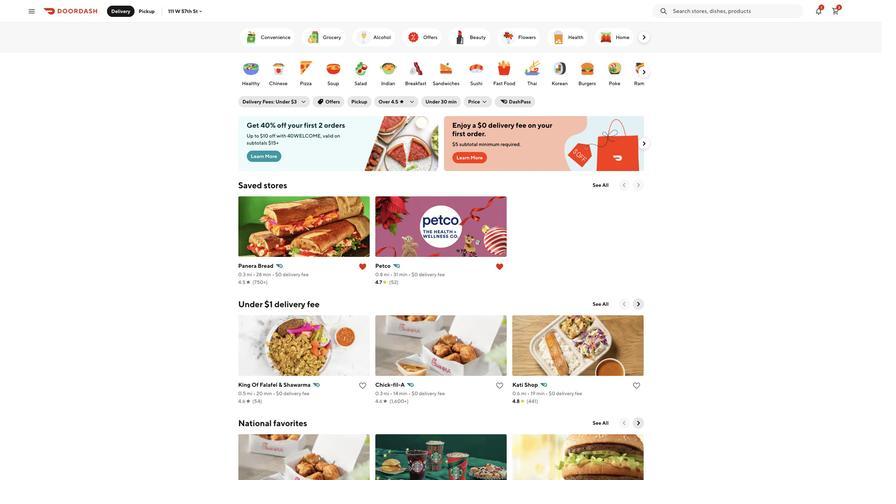 Task type: describe. For each thing, give the bounding box(es) containing it.
saved stores link
[[238, 180, 287, 191]]

valid
[[323, 133, 334, 139]]

$3
[[291, 99, 297, 105]]

30
[[441, 99, 447, 105]]

bread
[[258, 263, 274, 270]]

fee for kati shop
[[575, 391, 583, 397]]

on inside up to $10 off with 40welcome, valid on subtotals $15+
[[335, 133, 340, 139]]

(54)
[[253, 399, 262, 404]]

min for king of falafel & shawarma
[[264, 391, 272, 397]]

2
[[319, 121, 323, 129]]

0.6
[[513, 391, 520, 397]]

learn more for 40%
[[251, 154, 277, 159]]

panera
[[238, 263, 257, 270]]

learn more button for 40%
[[247, 151, 282, 162]]

1 horizontal spatial off
[[277, 121, 287, 129]]

under for under $1 delivery fee
[[238, 299, 263, 309]]

st
[[193, 8, 198, 14]]

2 items, open order cart image
[[832, 7, 840, 15]]

chinese
[[269, 81, 288, 86]]

0 vertical spatial pickup button
[[135, 5, 159, 17]]

$5 subtotal minimum required.
[[453, 142, 521, 147]]

shawarma
[[284, 382, 311, 389]]

poke
[[609, 81, 621, 86]]

delivery for chick-fil-a
[[419, 391, 437, 397]]

$15+
[[268, 140, 279, 146]]

(52)
[[389, 280, 399, 285]]

national
[[238, 419, 272, 428]]

sushi
[[471, 81, 483, 86]]

previous button of carousel image for national favorites
[[621, 420, 628, 427]]

delivery inside enjoy a $0 delivery fee on your first order.
[[489, 121, 515, 129]]

0.3 mi • 28 min • $​0 delivery fee
[[238, 272, 309, 278]]

orders
[[324, 121, 345, 129]]

grocery image
[[305, 29, 322, 46]]

sandwiches
[[433, 81, 460, 86]]

delivery for petco
[[419, 272, 437, 278]]

panera bread
[[238, 263, 274, 270]]

get 40% off your first 2 orders
[[247, 121, 345, 129]]

previous button of carousel image for saved stores
[[621, 182, 628, 189]]

min inside button
[[448, 99, 457, 105]]

learn for enjoy a $0 delivery fee on your first order.
[[457, 155, 470, 161]]

off inside up to $10 off with 40welcome, valid on subtotals $15+
[[269, 133, 276, 139]]

over
[[379, 99, 390, 105]]

beauty
[[470, 35, 486, 40]]

0.3 for panera bread
[[238, 272, 246, 278]]

open menu image
[[27, 7, 36, 15]]

first inside enjoy a $0 delivery fee on your first order.
[[453, 130, 466, 138]]

dashpass
[[509, 99, 531, 105]]

enjoy
[[453, 121, 471, 129]]

under 30 min
[[426, 99, 457, 105]]

ramen
[[635, 81, 650, 86]]

under for under 30 min
[[426, 99, 440, 105]]

fee for chick-fil-a
[[438, 391, 445, 397]]

more for a
[[471, 155, 483, 161]]

mi for panera bread
[[247, 272, 252, 278]]

with
[[277, 133, 286, 139]]

shop
[[525, 382, 538, 389]]

click to add this store to your saved list image for kati shop
[[633, 382, 641, 390]]

(1,600+)
[[390, 399, 409, 404]]

w
[[175, 8, 180, 14]]

offers button
[[313, 96, 344, 107]]

king
[[238, 382, 251, 389]]

see all link for national favorites
[[589, 418, 613, 429]]

fast food
[[494, 81, 516, 86]]

all for national favorites
[[603, 421, 609, 426]]

delivery for delivery fees: under $3
[[243, 99, 262, 105]]

minimum
[[479, 142, 500, 147]]

• left 28
[[253, 272, 255, 278]]

0 vertical spatial first
[[304, 121, 317, 129]]

1
[[821, 5, 823, 9]]

Store search: begin typing to search for stores available on DoorDash text field
[[673, 7, 799, 15]]

$​0 for petco
[[412, 272, 418, 278]]

chick-fil-a
[[376, 382, 405, 389]]

4.6 for king of falafel & shawarma
[[238, 399, 246, 404]]

under $1 delivery fee link
[[238, 299, 320, 310]]

0.6 mi • 19 min • $​0 delivery fee
[[513, 391, 583, 397]]

salad
[[355, 81, 367, 86]]

min for panera bread
[[263, 272, 271, 278]]

king of falafel & shawarma
[[238, 382, 311, 389]]

delivery for panera bread
[[283, 272, 301, 278]]

enjoy a $0 delivery fee on your first order.
[[453, 121, 553, 138]]

up to $10 off with 40welcome, valid on subtotals $15+
[[247, 133, 340, 146]]

fil-
[[393, 382, 401, 389]]

favorites
[[273, 419, 307, 428]]

health
[[569, 35, 584, 40]]

flowers image
[[500, 29, 517, 46]]

delivery button
[[107, 5, 135, 17]]

health link
[[547, 28, 588, 47]]

food
[[504, 81, 516, 86]]

notification bell image
[[815, 7, 823, 15]]

grocery link
[[302, 28, 345, 47]]

see all link for under $1 delivery fee
[[589, 299, 613, 310]]

0 vertical spatial offers
[[423, 35, 438, 40]]

convenience
[[261, 35, 291, 40]]

see all for under $1 delivery fee
[[593, 302, 609, 307]]

kati shop
[[513, 382, 538, 389]]

min for petco
[[399, 272, 408, 278]]

111
[[168, 8, 174, 14]]

40welcome,
[[287, 133, 322, 139]]

alcohol
[[374, 35, 391, 40]]

delivery fees: under $3
[[243, 99, 297, 105]]

saved stores
[[238, 180, 287, 190]]

0.8 mi • 31 min • $​0 delivery fee
[[376, 272, 445, 278]]

offers inside button
[[326, 99, 340, 105]]

home link
[[595, 28, 634, 47]]

order.
[[467, 130, 486, 138]]

korean
[[552, 81, 568, 86]]

fees:
[[263, 99, 275, 105]]

1 vertical spatial pickup
[[352, 99, 367, 105]]

burgers
[[579, 81, 596, 86]]

national favorites
[[238, 419, 307, 428]]

1 horizontal spatial under
[[276, 99, 290, 105]]



Task type: vqa. For each thing, say whether or not it's contained in the screenshot.
the 7/25/22
no



Task type: locate. For each thing, give the bounding box(es) containing it.
$​0 right 19
[[549, 391, 556, 397]]

over 4.5 button
[[375, 96, 419, 107]]

mi for petco
[[384, 272, 390, 278]]

0 horizontal spatial learn more
[[251, 154, 277, 159]]

&
[[279, 382, 282, 389]]

learn more down subtotal
[[457, 155, 483, 161]]

1 horizontal spatial learn more
[[457, 155, 483, 161]]

1 horizontal spatial offers
[[423, 35, 438, 40]]

mi down chick-
[[384, 391, 389, 397]]

2 horizontal spatial under
[[426, 99, 440, 105]]

0 horizontal spatial learn
[[251, 154, 264, 159]]

3
[[839, 5, 841, 9]]

4.5 down panera
[[238, 280, 246, 285]]

1 vertical spatial first
[[453, 130, 466, 138]]

delivery down "shawarma"
[[284, 391, 301, 397]]

delivery up the under $1 delivery fee
[[283, 272, 301, 278]]

min for kati shop
[[537, 391, 545, 397]]

see for under $1 delivery fee
[[593, 302, 602, 307]]

0 vertical spatial see all
[[593, 183, 609, 188]]

57th
[[181, 8, 192, 14]]

• left 14 on the bottom of page
[[390, 391, 392, 397]]

see for national favorites
[[593, 421, 602, 426]]

19
[[531, 391, 536, 397]]

• left 31
[[391, 272, 393, 278]]

fee for panera bread
[[302, 272, 309, 278]]

home image
[[598, 29, 615, 46]]

1 horizontal spatial learn more button
[[453, 152, 487, 163]]

alcohol image
[[355, 29, 372, 46]]

price button
[[464, 96, 492, 107]]

min right 14 on the bottom of page
[[399, 391, 408, 397]]

0 vertical spatial 4.5
[[391, 99, 399, 105]]

learn more button down subtotals
[[247, 151, 282, 162]]

0 horizontal spatial delivery
[[111, 8, 130, 14]]

all for saved stores
[[603, 183, 609, 188]]

required.
[[501, 142, 521, 147]]

delivery for kati shop
[[557, 391, 574, 397]]

first down enjoy
[[453, 130, 466, 138]]

0 vertical spatial on
[[528, 121, 537, 129]]

0.5 mi • 20 min • $​0 delivery fee
[[238, 391, 310, 397]]

1 vertical spatial see
[[593, 302, 602, 307]]

more
[[265, 154, 277, 159], [471, 155, 483, 161]]

2 see all from the top
[[593, 302, 609, 307]]

1 vertical spatial off
[[269, 133, 276, 139]]

0 horizontal spatial 4.6
[[238, 399, 246, 404]]

3 see all from the top
[[593, 421, 609, 426]]

healthy
[[242, 81, 260, 86]]

more for 40%
[[265, 154, 277, 159]]

on inside enjoy a $0 delivery fee on your first order.
[[528, 121, 537, 129]]

0 vertical spatial next button of carousel image
[[641, 34, 648, 41]]

off up with
[[277, 121, 287, 129]]

4.5
[[391, 99, 399, 105], [238, 280, 246, 285]]

1 vertical spatial see all
[[593, 302, 609, 307]]

1 all from the top
[[603, 183, 609, 188]]

click to remove this store from your saved list image
[[359, 263, 367, 271], [496, 263, 504, 271]]

apparel image
[[644, 29, 661, 46]]

0 vertical spatial delivery
[[111, 8, 130, 14]]

0.3 down chick-
[[376, 391, 383, 397]]

under inside under 30 min button
[[426, 99, 440, 105]]

2 click to remove this store from your saved list image from the left
[[496, 263, 504, 271]]

min right 19
[[537, 391, 545, 397]]

1 horizontal spatial more
[[471, 155, 483, 161]]

0 horizontal spatial more
[[265, 154, 277, 159]]

4.8
[[513, 399, 520, 404]]

delivery right 14 on the bottom of page
[[419, 391, 437, 397]]

min right 20
[[264, 391, 272, 397]]

delivery for king of falafel & shawarma
[[284, 391, 301, 397]]

1 horizontal spatial learn
[[457, 155, 470, 161]]

delivery right 31
[[419, 272, 437, 278]]

on down dashpass
[[528, 121, 537, 129]]

your
[[288, 121, 303, 129], [538, 121, 553, 129]]

previous button of carousel image for under $1 delivery fee
[[621, 301, 628, 308]]

1 vertical spatial next button of carousel image
[[635, 301, 642, 308]]

0 vertical spatial 0.3
[[238, 272, 246, 278]]

3 see all link from the top
[[589, 418, 613, 429]]

• left 20
[[254, 391, 256, 397]]

get
[[247, 121, 259, 129]]

learn more button for a
[[453, 152, 487, 163]]

2 4.6 from the left
[[376, 399, 383, 404]]

0.3 down panera
[[238, 272, 246, 278]]

• up (1,600+)
[[409, 391, 411, 397]]

$​0 down & at the left bottom of the page
[[276, 391, 283, 397]]

mi right 0.8
[[384, 272, 390, 278]]

4.7
[[376, 280, 382, 285]]

chick-
[[376, 382, 393, 389]]

1 previous button of carousel image from the top
[[621, 182, 628, 189]]

2 click to add this store to your saved list image from the left
[[633, 382, 641, 390]]

•
[[253, 272, 255, 278], [272, 272, 274, 278], [391, 272, 393, 278], [409, 272, 411, 278], [254, 391, 256, 397], [273, 391, 275, 397], [390, 391, 392, 397], [409, 391, 411, 397], [528, 391, 530, 397], [546, 391, 548, 397]]

0 horizontal spatial pickup button
[[135, 5, 159, 17]]

click to remove this store from your saved list image for panera bread
[[359, 263, 367, 271]]

2 vertical spatial see
[[593, 421, 602, 426]]

1 horizontal spatial on
[[528, 121, 537, 129]]

click to add this store to your saved list image
[[496, 382, 504, 390]]

4.6 down 0.5 on the bottom left of the page
[[238, 399, 246, 404]]

fee inside under $1 delivery fee link
[[307, 299, 320, 309]]

4.5 inside button
[[391, 99, 399, 105]]

1 click to remove this store from your saved list image from the left
[[359, 263, 367, 271]]

delivery
[[489, 121, 515, 129], [283, 272, 301, 278], [419, 272, 437, 278], [275, 299, 306, 309], [284, 391, 301, 397], [419, 391, 437, 397], [557, 391, 574, 397]]

fee for king of falafel & shawarma
[[302, 391, 310, 397]]

$0
[[478, 121, 487, 129]]

1 click to add this store to your saved list image from the left
[[359, 382, 367, 390]]

mi for chick-fil-a
[[384, 391, 389, 397]]

click to add this store to your saved list image for king of falafel & shawarma
[[359, 382, 367, 390]]

learn more button
[[247, 151, 282, 162], [453, 152, 487, 163]]

pickup button
[[135, 5, 159, 17], [347, 96, 372, 107]]

under left $1
[[238, 299, 263, 309]]

• right 31
[[409, 272, 411, 278]]

1 vertical spatial 0.3
[[376, 391, 383, 397]]

1 vertical spatial delivery
[[243, 99, 262, 105]]

4.5 right "over"
[[391, 99, 399, 105]]

see all
[[593, 183, 609, 188], [593, 302, 609, 307], [593, 421, 609, 426]]

1 vertical spatial all
[[603, 302, 609, 307]]

see
[[593, 183, 602, 188], [593, 302, 602, 307], [593, 421, 602, 426]]

under
[[276, 99, 290, 105], [426, 99, 440, 105], [238, 299, 263, 309]]

2 see from the top
[[593, 302, 602, 307]]

fee inside enjoy a $0 delivery fee on your first order.
[[516, 121, 527, 129]]

3 see from the top
[[593, 421, 602, 426]]

mi
[[247, 272, 252, 278], [384, 272, 390, 278], [247, 391, 253, 397], [384, 391, 389, 397], [521, 391, 527, 397]]

1 your from the left
[[288, 121, 303, 129]]

0 horizontal spatial 4.5
[[238, 280, 246, 285]]

all
[[603, 183, 609, 188], [603, 302, 609, 307], [603, 421, 609, 426]]

delivery for delivery
[[111, 8, 130, 14]]

0 horizontal spatial your
[[288, 121, 303, 129]]

convenience image
[[243, 29, 259, 46]]

your inside enjoy a $0 delivery fee on your first order.
[[538, 121, 553, 129]]

$​0 for chick-fil-a
[[412, 391, 418, 397]]

20
[[257, 391, 263, 397]]

0.8
[[376, 272, 383, 278]]

1 vertical spatial previous button of carousel image
[[621, 301, 628, 308]]

1 vertical spatial see all link
[[589, 299, 613, 310]]

1 see all link from the top
[[589, 180, 613, 191]]

$​0 for kati shop
[[549, 391, 556, 397]]

next button of carousel image
[[641, 34, 648, 41], [635, 301, 642, 308]]

(750+)
[[253, 280, 268, 285]]

delivery right $1
[[275, 299, 306, 309]]

1 4.6 from the left
[[238, 399, 246, 404]]

breakfast
[[405, 81, 427, 86]]

delivery
[[111, 8, 130, 14], [243, 99, 262, 105]]

national favorites link
[[238, 418, 307, 429]]

40%
[[261, 121, 276, 129]]

fee for petco
[[438, 272, 445, 278]]

1 vertical spatial on
[[335, 133, 340, 139]]

0 horizontal spatial click to add this store to your saved list image
[[359, 382, 367, 390]]

click to add this store to your saved list image
[[359, 382, 367, 390], [633, 382, 641, 390]]

all for under $1 delivery fee
[[603, 302, 609, 307]]

delivery inside under $1 delivery fee link
[[275, 299, 306, 309]]

0 vertical spatial see all link
[[589, 180, 613, 191]]

1 horizontal spatial 4.5
[[391, 99, 399, 105]]

price
[[468, 99, 480, 105]]

1 horizontal spatial click to remove this store from your saved list image
[[496, 263, 504, 271]]

1 horizontal spatial pickup button
[[347, 96, 372, 107]]

• down bread
[[272, 272, 274, 278]]

mi down panera
[[247, 272, 252, 278]]

up
[[247, 133, 254, 139]]

min right 31
[[399, 272, 408, 278]]

learn down subtotal
[[457, 155, 470, 161]]

learn for get 40% off your first 2 orders
[[251, 154, 264, 159]]

1 horizontal spatial first
[[453, 130, 466, 138]]

$​0 for king of falafel & shawarma
[[276, 391, 283, 397]]

over 4.5
[[379, 99, 399, 105]]

0 vertical spatial pickup
[[139, 8, 155, 14]]

thai
[[528, 81, 537, 86]]

mi right 0.6
[[521, 391, 527, 397]]

delivery right 19
[[557, 391, 574, 397]]

under inside under $1 delivery fee link
[[238, 299, 263, 309]]

14
[[393, 391, 398, 397]]

min for chick-fil-a
[[399, 391, 408, 397]]

$​0 right 14 on the bottom of page
[[412, 391, 418, 397]]

2 see all link from the top
[[589, 299, 613, 310]]

offers link
[[402, 28, 442, 47]]

off
[[277, 121, 287, 129], [269, 133, 276, 139]]

1 vertical spatial pickup button
[[347, 96, 372, 107]]

1 see from the top
[[593, 183, 602, 188]]

first left 2 at the top of page
[[304, 121, 317, 129]]

see all for saved stores
[[593, 183, 609, 188]]

1 horizontal spatial your
[[538, 121, 553, 129]]

3 button
[[829, 4, 843, 18]]

0 horizontal spatial 0.3
[[238, 272, 246, 278]]

2 your from the left
[[538, 121, 553, 129]]

mi for kati shop
[[521, 391, 527, 397]]

0 horizontal spatial off
[[269, 133, 276, 139]]

4.6 for chick-fil-a
[[376, 399, 383, 404]]

learn down subtotals
[[251, 154, 264, 159]]

0 horizontal spatial learn more button
[[247, 151, 282, 162]]

4.6 down chick-
[[376, 399, 383, 404]]

pickup button down salad
[[347, 96, 372, 107]]

0 horizontal spatial first
[[304, 121, 317, 129]]

0 vertical spatial off
[[277, 121, 287, 129]]

min right 30
[[448, 99, 457, 105]]

$​0 for panera bread
[[275, 272, 282, 278]]

on right valid
[[335, 133, 340, 139]]

0 horizontal spatial offers
[[326, 99, 340, 105]]

dashpass button
[[495, 96, 535, 107]]

fast
[[494, 81, 503, 86]]

delivery inside button
[[111, 8, 130, 14]]

mi right 0.5 on the bottom left of the page
[[247, 391, 253, 397]]

soup
[[328, 81, 339, 86]]

3 all from the top
[[603, 421, 609, 426]]

3 previous button of carousel image from the top
[[621, 420, 628, 427]]

pickup button left the 111
[[135, 5, 159, 17]]

delivery right $0
[[489, 121, 515, 129]]

• left 19
[[528, 391, 530, 397]]

on
[[528, 121, 537, 129], [335, 133, 340, 139]]

0 horizontal spatial click to remove this store from your saved list image
[[359, 263, 367, 271]]

learn more down subtotals
[[251, 154, 277, 159]]

min right 28
[[263, 272, 271, 278]]

1 see all from the top
[[593, 183, 609, 188]]

convenience link
[[240, 28, 295, 47]]

1 horizontal spatial click to add this store to your saved list image
[[633, 382, 641, 390]]

111 w 57th st button
[[168, 8, 204, 14]]

0 vertical spatial previous button of carousel image
[[621, 182, 628, 189]]

1 horizontal spatial pickup
[[352, 99, 367, 105]]

28
[[256, 272, 262, 278]]

off up $15+
[[269, 133, 276, 139]]

$​0 right 28
[[275, 272, 282, 278]]

alcohol link
[[353, 28, 395, 47]]

under $1 delivery fee
[[238, 299, 320, 309]]

2 vertical spatial previous button of carousel image
[[621, 420, 628, 427]]

kati
[[513, 382, 524, 389]]

next button of carousel image
[[641, 69, 648, 76], [641, 140, 648, 147], [635, 182, 642, 189], [635, 420, 642, 427]]

beauty link
[[449, 28, 490, 47]]

a
[[401, 382, 405, 389]]

mi for king of falafel & shawarma
[[247, 391, 253, 397]]

1 horizontal spatial delivery
[[243, 99, 262, 105]]

offers image
[[405, 29, 422, 46]]

previous button of carousel image
[[621, 182, 628, 189], [621, 301, 628, 308], [621, 420, 628, 427]]

under left 30
[[426, 99, 440, 105]]

click to remove this store from your saved list image for petco
[[496, 263, 504, 271]]

stores
[[264, 180, 287, 190]]

2 vertical spatial all
[[603, 421, 609, 426]]

0 vertical spatial see
[[593, 183, 602, 188]]

2 vertical spatial see all
[[593, 421, 609, 426]]

see all for national favorites
[[593, 421, 609, 426]]

1 vertical spatial offers
[[326, 99, 340, 105]]

0.3 mi • 14 min • $​0 delivery fee
[[376, 391, 445, 397]]

2 vertical spatial see all link
[[589, 418, 613, 429]]

of
[[252, 382, 259, 389]]

offers right offers icon
[[423, 35, 438, 40]]

$5
[[453, 142, 459, 147]]

see all link for saved stores
[[589, 180, 613, 191]]

to
[[255, 133, 259, 139]]

111 w 57th st
[[168, 8, 198, 14]]

subtotal
[[460, 142, 478, 147]]

0 vertical spatial all
[[603, 183, 609, 188]]

under 30 min button
[[421, 96, 461, 107]]

pickup down salad
[[352, 99, 367, 105]]

subtotals
[[247, 140, 267, 146]]

0 horizontal spatial pickup
[[139, 8, 155, 14]]

saved
[[238, 180, 262, 190]]

more down subtotal
[[471, 155, 483, 161]]

2 previous button of carousel image from the top
[[621, 301, 628, 308]]

1 vertical spatial 4.5
[[238, 280, 246, 285]]

0.5
[[238, 391, 246, 397]]

learn more for a
[[457, 155, 483, 161]]

learn more button down subtotal
[[453, 152, 487, 163]]

• down king of falafel & shawarma
[[273, 391, 275, 397]]

beauty image
[[452, 29, 469, 46]]

0.3
[[238, 272, 246, 278], [376, 391, 383, 397]]

$​0 right 31
[[412, 272, 418, 278]]

0 horizontal spatial under
[[238, 299, 263, 309]]

• right 19
[[546, 391, 548, 397]]

pickup left the 111
[[139, 8, 155, 14]]

learn more
[[251, 154, 277, 159], [457, 155, 483, 161]]

home
[[616, 35, 630, 40]]

flowers
[[519, 35, 536, 40]]

0 horizontal spatial on
[[335, 133, 340, 139]]

2 all from the top
[[603, 302, 609, 307]]

1 horizontal spatial 4.6
[[376, 399, 383, 404]]

under left $3
[[276, 99, 290, 105]]

health image
[[550, 29, 567, 46]]

more down $15+
[[265, 154, 277, 159]]

see for saved stores
[[593, 183, 602, 188]]

1 horizontal spatial 0.3
[[376, 391, 383, 397]]

offers down soup
[[326, 99, 340, 105]]

0.3 for chick-fil-a
[[376, 391, 383, 397]]



